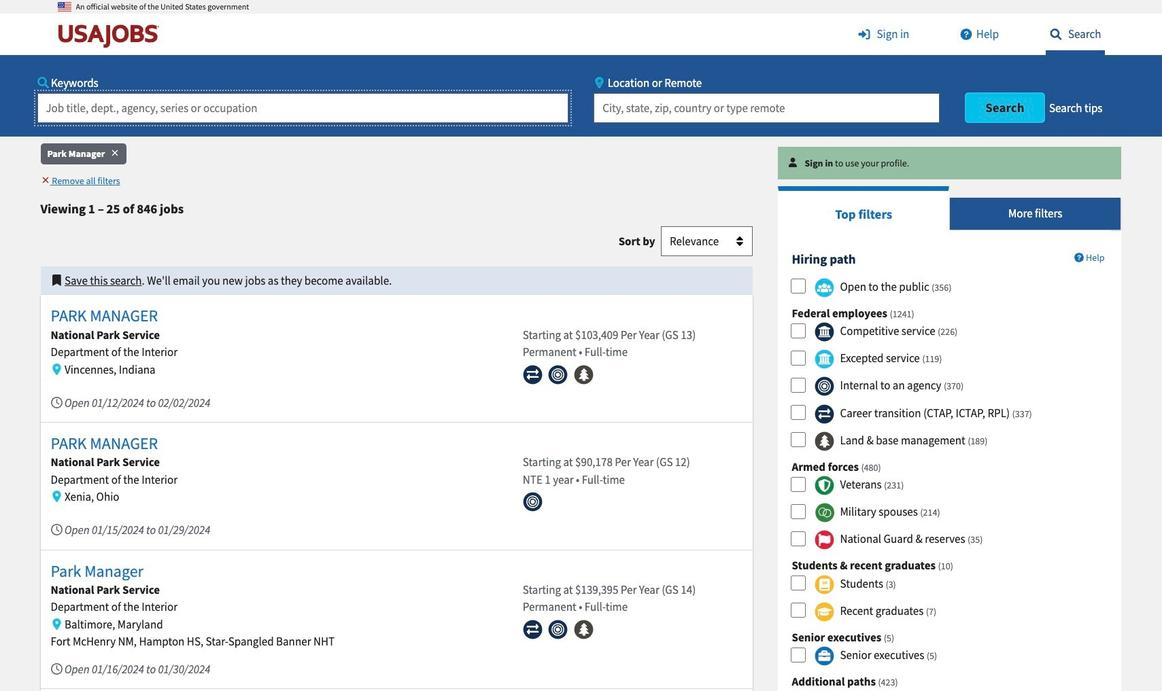 Task type: describe. For each thing, give the bounding box(es) containing it.
open to the public image
[[815, 278, 835, 298]]

u.s. flag image
[[57, 0, 71, 14]]

usajobs logo image
[[57, 24, 165, 48]]

competitive service image
[[815, 323, 835, 342]]

header element
[[0, 0, 1163, 136]]

job search image
[[1046, 29, 1066, 40]]

remove all filters image
[[40, 176, 50, 185]]

career transition (ctap, ictap, rpl) image
[[815, 404, 835, 424]]

excepted service image
[[815, 350, 835, 370]]

hiring path help image
[[1075, 253, 1085, 263]]

main navigation element
[[0, 14, 1163, 136]]

City, state, zip, country or type remote text field
[[594, 93, 940, 123]]



Task type: locate. For each thing, give the bounding box(es) containing it.
tab list
[[779, 186, 1122, 231]]

recent graduates image
[[815, 603, 835, 622]]

national guard & reserves image
[[815, 531, 835, 550]]

help image
[[956, 29, 977, 40]]

senior executives image
[[815, 647, 835, 667]]

land & base management image
[[815, 432, 835, 451]]

internal to an agency image
[[815, 377, 835, 397]]

students image
[[815, 575, 835, 595]]

Job title, dept., agency, series or occupation text field
[[37, 93, 568, 123]]

military spouses image
[[815, 504, 835, 523]]

veterans image
[[815, 476, 835, 496]]



